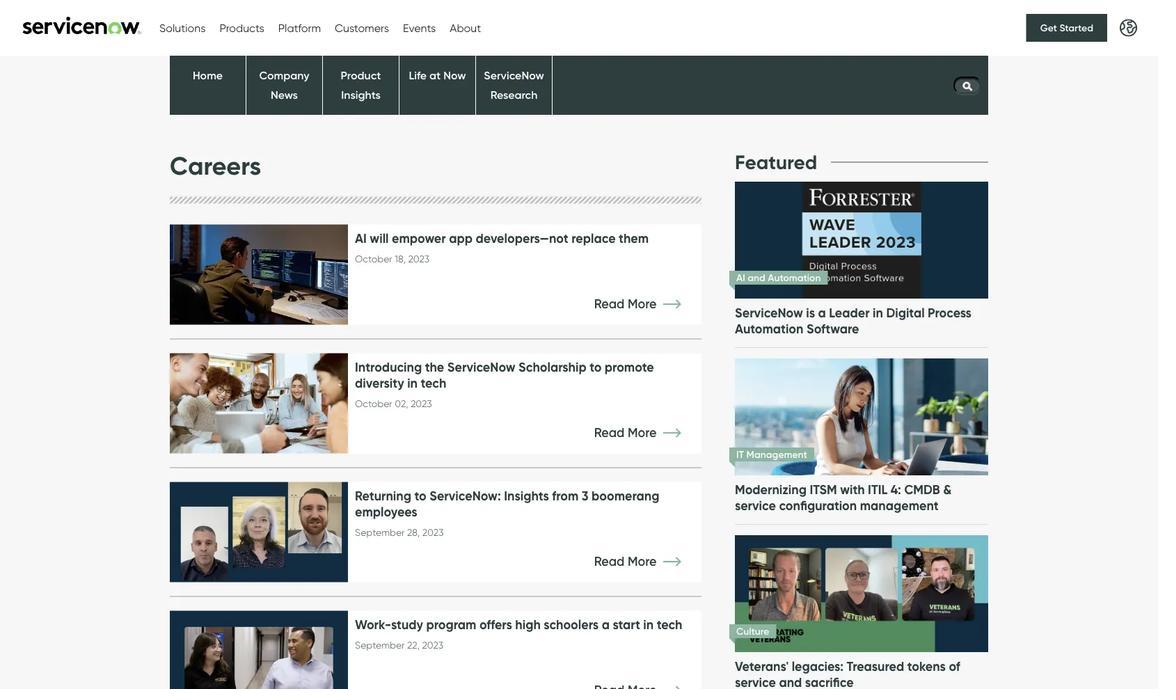 Task type: vqa. For each thing, say whether or not it's contained in the screenshot.
right tech
yes



Task type: locate. For each thing, give the bounding box(es) containing it.
september
[[355, 526, 405, 538], [355, 639, 405, 651]]

to left promote
[[590, 360, 602, 375]]

3 read more from the top
[[594, 553, 660, 569]]

to
[[590, 360, 602, 375], [414, 488, 426, 504]]

tech
[[421, 376, 446, 391], [657, 617, 682, 633]]

3 read more link from the top
[[594, 553, 702, 569]]

1 horizontal spatial in
[[643, 617, 654, 633]]

2 read more from the top
[[594, 425, 660, 440]]

0 vertical spatial servicenow
[[484, 69, 544, 82]]

it
[[736, 448, 744, 461]]

2023 inside ai will empower app developers—not replace them october 18, 2023
[[408, 253, 430, 265]]

ai inside ai will empower app developers—not replace them october 18, 2023
[[355, 231, 367, 247]]

a
[[818, 305, 826, 321], [602, 617, 610, 633]]

None search field
[[947, 73, 988, 97]]

0 horizontal spatial to
[[414, 488, 426, 504]]

3 more from the top
[[628, 553, 657, 569]]

1 september from the top
[[355, 526, 405, 538]]

tech inside introducing the servicenow scholarship to promote diversity in tech october 02, 2023
[[421, 376, 446, 391]]

1 vertical spatial read
[[594, 425, 625, 440]]

management
[[860, 498, 939, 514]]

1 vertical spatial servicenow
[[735, 305, 803, 321]]

life at now link
[[409, 69, 466, 82]]

1 vertical spatial september
[[355, 639, 405, 651]]

ai for and
[[736, 272, 745, 284]]

read up start
[[594, 553, 625, 569]]

in
[[873, 305, 883, 321], [407, 376, 418, 391], [643, 617, 654, 633]]

1 horizontal spatial insights
[[504, 488, 549, 504]]

1 vertical spatial in
[[407, 376, 418, 391]]

read more link
[[594, 296, 702, 312], [594, 425, 702, 440], [594, 553, 702, 569]]

1 vertical spatial read more link
[[594, 425, 702, 440]]

1 horizontal spatial ai
[[736, 272, 745, 284]]

legacies:
[[792, 659, 844, 674]]

modernizing
[[735, 482, 807, 498]]

read more link for ai will empower app developers—not replace them
[[594, 296, 702, 312]]

automation
[[768, 272, 821, 284], [735, 321, 804, 337]]

start
[[613, 617, 640, 633]]

september down "employees"
[[355, 526, 405, 538]]

2 vertical spatial read
[[594, 553, 625, 569]]

schoolers
[[544, 617, 599, 633]]

read more link for introducing the servicenow scholarship to promote diversity in tech
[[594, 425, 702, 440]]

servicenow:
[[430, 488, 501, 504]]

software
[[807, 321, 859, 337]]

2 more from the top
[[628, 425, 657, 440]]

0 vertical spatial read more
[[594, 296, 660, 312]]

&
[[943, 482, 952, 498]]

tech right start
[[657, 617, 682, 633]]

1 vertical spatial to
[[414, 488, 426, 504]]

october down "will"
[[355, 253, 392, 265]]

1 read from the top
[[594, 296, 625, 312]]

to up the 28,
[[414, 488, 426, 504]]

products
[[220, 21, 264, 35]]

servicenow
[[484, 69, 544, 82], [735, 305, 803, 321], [447, 360, 516, 375]]

service inside modernizing itsm with itil 4: cmdb & service configuration management
[[735, 498, 776, 514]]

insights inside returning to servicenow: insights from 3 boomerang employees september 28, 2023
[[504, 488, 549, 504]]

servicenow up research
[[484, 69, 544, 82]]

read more up promote
[[594, 296, 660, 312]]

news
[[271, 88, 298, 102]]

0 horizontal spatial and
[[748, 272, 766, 284]]

tech inside work-study program offers high schoolers a start in tech september 22, 2023
[[657, 617, 682, 633]]

2023 inside returning to servicenow: insights from 3 boomerang employees september 28, 2023
[[422, 526, 444, 538]]

1 vertical spatial ai
[[736, 272, 745, 284]]

tokens
[[907, 659, 946, 674]]

the
[[425, 360, 444, 375]]

0 vertical spatial october
[[355, 253, 392, 265]]

from
[[552, 488, 579, 504]]

2023 right the 28,
[[422, 526, 444, 538]]

3 read from the top
[[594, 553, 625, 569]]

read up boomerang
[[594, 425, 625, 440]]

0 vertical spatial more
[[628, 296, 657, 312]]

read more link up start
[[594, 553, 702, 569]]

events button
[[403, 21, 436, 35]]

0 horizontal spatial in
[[407, 376, 418, 391]]

configuration
[[779, 498, 857, 514]]

1 vertical spatial read more
[[594, 425, 660, 440]]

get started link
[[1026, 14, 1107, 42]]

4:
[[891, 482, 901, 498]]

insights down product
[[341, 88, 381, 102]]

1 read more from the top
[[594, 296, 660, 312]]

read more up boomerang
[[594, 425, 660, 440]]

0 horizontal spatial a
[[602, 617, 610, 633]]

work-
[[355, 617, 391, 633]]

1 vertical spatial and
[[779, 675, 802, 689]]

0 vertical spatial in
[[873, 305, 883, 321]]

2023 right 02,
[[411, 398, 432, 409]]

insights left the from
[[504, 488, 549, 504]]

0 vertical spatial insights
[[341, 88, 381, 102]]

0 horizontal spatial insights
[[341, 88, 381, 102]]

solutions button
[[159, 21, 206, 35]]

0 vertical spatial september
[[355, 526, 405, 538]]

home link
[[193, 69, 223, 82]]

a right is
[[818, 305, 826, 321]]

them
[[619, 231, 649, 247]]

of
[[949, 659, 960, 674]]

about button
[[450, 21, 481, 35]]

1 vertical spatial a
[[602, 617, 610, 633]]

servicenow for research
[[484, 69, 544, 82]]

october inside ai will empower app developers—not replace them october 18, 2023
[[355, 253, 392, 265]]

1 vertical spatial insights
[[504, 488, 549, 504]]

1 vertical spatial more
[[628, 425, 657, 440]]

2 vertical spatial more
[[628, 553, 657, 569]]

1 vertical spatial tech
[[657, 617, 682, 633]]

itsm
[[810, 482, 837, 498]]

october
[[355, 253, 392, 265], [355, 398, 392, 409]]

2 october from the top
[[355, 398, 392, 409]]

read more for ai will empower app developers—not replace them
[[594, 296, 660, 312]]

1 vertical spatial october
[[355, 398, 392, 409]]

offers
[[480, 617, 512, 633]]

home
[[193, 69, 223, 82]]

read more link up promote
[[594, 296, 702, 312]]

read up promote
[[594, 296, 625, 312]]

read more link for returning to servicenow: insights from 3 boomerang employees
[[594, 553, 702, 569]]

life at now
[[409, 69, 466, 82]]

2 read more link from the top
[[594, 425, 702, 440]]

read for promote
[[594, 425, 625, 440]]

service
[[735, 498, 776, 514], [735, 675, 776, 689]]

2023 right 18,
[[408, 253, 430, 265]]

october down diversity
[[355, 398, 392, 409]]

company news link
[[259, 69, 309, 102]]

2 vertical spatial read more
[[594, 553, 660, 569]]

read more
[[594, 296, 660, 312], [594, 425, 660, 440], [594, 553, 660, 569]]

0 vertical spatial ai
[[355, 231, 367, 247]]

1 horizontal spatial a
[[818, 305, 826, 321]]

more up start
[[628, 553, 657, 569]]

forrester wave leader 2023: digital process automation software image
[[733, 168, 991, 313]]

2 vertical spatial read more link
[[594, 553, 702, 569]]

2023 right 22,
[[422, 639, 443, 651]]

returning to servicenow: insights from 3 boomerang employees september 28, 2023
[[355, 488, 660, 538]]

study
[[391, 617, 423, 633]]

program
[[426, 617, 476, 633]]

tech down the
[[421, 376, 446, 391]]

read
[[594, 296, 625, 312], [594, 425, 625, 440], [594, 553, 625, 569]]

servicenow right the
[[447, 360, 516, 375]]

2 vertical spatial servicenow
[[447, 360, 516, 375]]

read more link up boomerang
[[594, 425, 702, 440]]

insights
[[341, 88, 381, 102], [504, 488, 549, 504]]

1 vertical spatial automation
[[735, 321, 804, 337]]

servicenow for is
[[735, 305, 803, 321]]

a left start
[[602, 617, 610, 633]]

read for replace
[[594, 296, 625, 312]]

october inside introducing the servicenow scholarship to promote diversity in tech october 02, 2023
[[355, 398, 392, 409]]

1 horizontal spatial and
[[779, 675, 802, 689]]

2023 inside introducing the servicenow scholarship to promote diversity in tech october 02, 2023
[[411, 398, 432, 409]]

servicenow down ai and automation
[[735, 305, 803, 321]]

2 read from the top
[[594, 425, 625, 440]]

september inside returning to servicenow: insights from 3 boomerang employees september 28, 2023
[[355, 526, 405, 538]]

1 read more link from the top
[[594, 296, 702, 312]]

0 vertical spatial tech
[[421, 376, 446, 391]]

customers button
[[335, 21, 389, 35]]

ai for will
[[355, 231, 367, 247]]

0 vertical spatial service
[[735, 498, 776, 514]]

research
[[490, 88, 538, 102]]

0 vertical spatial a
[[818, 305, 826, 321]]

0 vertical spatial read more link
[[594, 296, 702, 312]]

september down work-
[[355, 639, 405, 651]]

2 vertical spatial in
[[643, 617, 654, 633]]

0 vertical spatial and
[[748, 272, 766, 284]]

app developers: man looking at code on three monitors image
[[170, 225, 348, 325]]

0 horizontal spatial ai
[[355, 231, 367, 247]]

read more for returning to servicenow: insights from 3 boomerang employees
[[594, 553, 660, 569]]

2 service from the top
[[735, 675, 776, 689]]

1 more from the top
[[628, 296, 657, 312]]

1 service from the top
[[735, 498, 776, 514]]

in right start
[[643, 617, 654, 633]]

2 september from the top
[[355, 639, 405, 651]]

1 october from the top
[[355, 253, 392, 265]]

2023
[[408, 253, 430, 265], [411, 398, 432, 409], [422, 526, 444, 538], [422, 639, 443, 651]]

company news
[[259, 69, 309, 102]]

in up 02,
[[407, 376, 418, 391]]

servicenow inside servicenow is a leader in digital process automation software
[[735, 305, 803, 321]]

servicenow inside introducing the servicenow scholarship to promote diversity in tech october 02, 2023
[[447, 360, 516, 375]]

to inside returning to servicenow: insights from 3 boomerang employees september 28, 2023
[[414, 488, 426, 504]]

service down modernizing
[[735, 498, 776, 514]]

about
[[450, 21, 481, 35]]

1 vertical spatial service
[[735, 675, 776, 689]]

in inside work-study program offers high schoolers a start in tech september 22, 2023
[[643, 617, 654, 633]]

management
[[747, 448, 807, 461]]

1 horizontal spatial to
[[590, 360, 602, 375]]

1 horizontal spatial tech
[[657, 617, 682, 633]]

read more up start
[[594, 553, 660, 569]]

in left digital
[[873, 305, 883, 321]]

servicenow is a leader in digital process automation software
[[735, 305, 972, 337]]

automation down ai and automation
[[735, 321, 804, 337]]

more for introducing the servicenow scholarship to promote diversity in tech
[[628, 425, 657, 440]]

ai
[[355, 231, 367, 247], [736, 272, 745, 284]]

more up promote
[[628, 296, 657, 312]]

0 vertical spatial to
[[590, 360, 602, 375]]

product insights link
[[341, 69, 381, 102]]

22,
[[407, 639, 420, 651]]

september inside work-study program offers high schoolers a start in tech september 22, 2023
[[355, 639, 405, 651]]

2 horizontal spatial in
[[873, 305, 883, 321]]

more up boomerang
[[628, 425, 657, 440]]

treasured
[[847, 659, 904, 674]]

ai and automation
[[736, 272, 821, 284]]

boomerang
[[592, 488, 660, 504]]

service down veterans'
[[735, 675, 776, 689]]

28,
[[407, 526, 420, 538]]

2023 inside work-study program offers high schoolers a start in tech september 22, 2023
[[422, 639, 443, 651]]

and
[[748, 272, 766, 284], [779, 675, 802, 689]]

automation up is
[[768, 272, 821, 284]]

0 horizontal spatial tech
[[421, 376, 446, 391]]

0 vertical spatial read
[[594, 296, 625, 312]]



Task type: describe. For each thing, give the bounding box(es) containing it.
diversity
[[355, 376, 404, 391]]

events
[[403, 21, 436, 35]]

a inside work-study program offers high schoolers a start in tech september 22, 2023
[[602, 617, 610, 633]]

high
[[515, 617, 541, 633]]

now
[[444, 69, 466, 82]]

more for ai will empower app developers—not replace them
[[628, 296, 657, 312]]

Search text field
[[954, 77, 981, 94]]

with
[[840, 482, 865, 498]]

celebrating veterans: three veteran employees at servicenow image
[[733, 521, 991, 667]]

scholarship
[[519, 360, 587, 375]]

get started
[[1040, 22, 1094, 34]]

veterans' legacies: treasured tokens of service and sacrifice
[[735, 659, 960, 689]]

ai will empower app developers—not replace them october 18, 2023
[[355, 231, 649, 265]]

get
[[1040, 22, 1057, 34]]

3
[[582, 488, 589, 504]]

read for 3
[[594, 553, 625, 569]]

life
[[409, 69, 427, 82]]

in inside servicenow is a leader in digital process automation software
[[873, 305, 883, 321]]

will
[[370, 231, 389, 247]]

platform
[[278, 21, 321, 35]]

introducing the servicenow scholarship to promote diversity in tech october 02, 2023
[[355, 360, 654, 409]]

itil
[[868, 482, 888, 498]]

returning
[[355, 488, 411, 504]]

read more for introducing the servicenow scholarship to promote diversity in tech
[[594, 425, 660, 440]]

product
[[341, 69, 381, 82]]

insights inside product insights
[[341, 88, 381, 102]]

3 boomerang employees who returned to servicenow image
[[170, 482, 348, 582]]

sacrifice
[[805, 675, 854, 689]]

leader
[[829, 305, 870, 321]]

customers
[[335, 21, 389, 35]]

replace
[[572, 231, 616, 247]]

platform button
[[278, 21, 321, 35]]

and inside veterans' legacies: treasured tokens of service and sacrifice
[[779, 675, 802, 689]]

employees
[[355, 504, 417, 520]]

a inside servicenow is a leader in digital process automation software
[[818, 305, 826, 321]]

service inside veterans' legacies: treasured tokens of service and sacrifice
[[735, 675, 776, 689]]

work-study program offers high schoolers a start in tech september 22, 2023
[[355, 617, 682, 651]]

automation inside servicenow is a leader in digital process automation software
[[735, 321, 804, 337]]

process
[[928, 305, 972, 321]]

it management
[[736, 448, 807, 461]]

product insights
[[341, 69, 381, 102]]

culture
[[736, 625, 769, 637]]

introducing
[[355, 360, 422, 375]]

servicenow research
[[484, 69, 544, 102]]

started
[[1060, 22, 1094, 34]]

company
[[259, 69, 309, 82]]

at
[[430, 69, 441, 82]]

servicenow scholarship for diversity in tech: college students gathered around a laptop image
[[170, 353, 348, 454]]

digital
[[886, 305, 925, 321]]

app
[[449, 231, 473, 247]]

is
[[806, 305, 815, 321]]

products button
[[220, 21, 264, 35]]

work-study program student jasmine m. with servicenow employee albert o. image
[[170, 611, 348, 689]]

0 vertical spatial automation
[[768, 272, 821, 284]]

configuration management: woman in front of high-rise window working on a laptop image
[[733, 344, 991, 490]]

02,
[[395, 398, 408, 409]]

veterans'
[[735, 659, 789, 674]]

featured
[[735, 150, 817, 174]]

servicenow research link
[[484, 69, 544, 102]]

solutions
[[159, 21, 206, 35]]

modernizing itsm with itil 4: cmdb & service configuration management
[[735, 482, 952, 514]]

promote
[[605, 360, 654, 375]]

cmdb
[[904, 482, 940, 498]]

in inside introducing the servicenow scholarship to promote diversity in tech october 02, 2023
[[407, 376, 418, 391]]

careers
[[170, 150, 261, 181]]

to inside introducing the servicenow scholarship to promote diversity in tech october 02, 2023
[[590, 360, 602, 375]]

more for returning to servicenow: insights from 3 boomerang employees
[[628, 553, 657, 569]]

developers—not
[[476, 231, 569, 247]]

18,
[[395, 253, 406, 265]]

empower
[[392, 231, 446, 247]]



